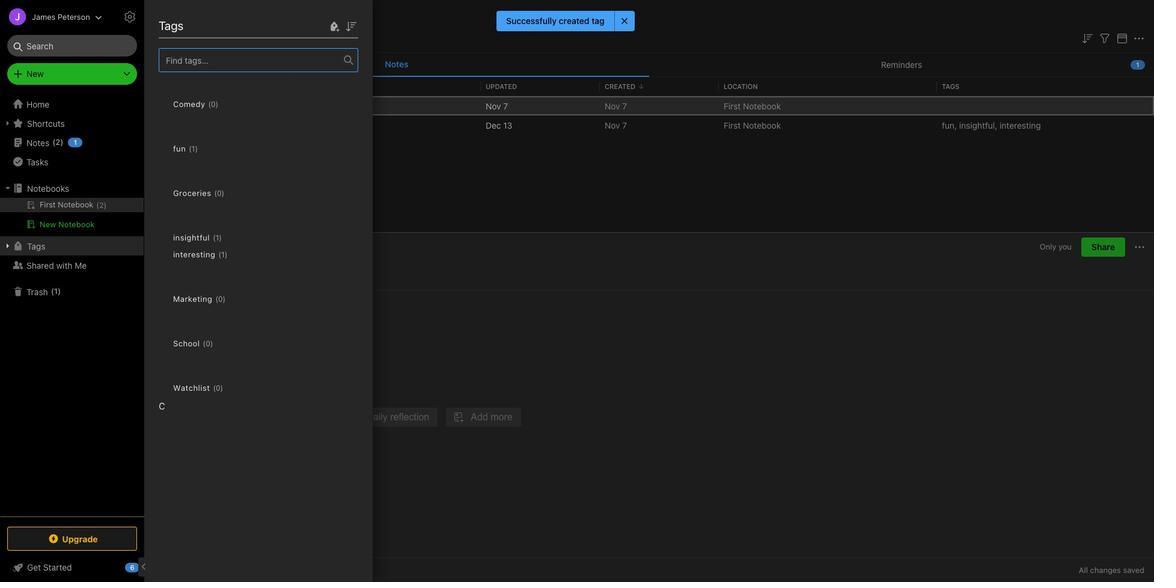 Task type: describe. For each thing, give the bounding box(es) containing it.
shortcuts
[[27, 118, 65, 128]]

insightful ( 1 )
[[173, 233, 222, 242]]

new notebook
[[40, 219, 95, 229]]

shortcuts button
[[0, 114, 144, 133]]

cell inside tree
[[0, 198, 144, 212]]

marketing
[[173, 294, 212, 304]]

0 for groceries
[[217, 188, 222, 198]]

tasks
[[26, 157, 48, 167]]

school ( 0 )
[[173, 339, 213, 348]]

comedy
[[173, 99, 205, 109]]

new button
[[7, 63, 137, 85]]

shared with me
[[26, 260, 87, 270]]

new notebook button
[[0, 217, 144, 231]]

nov 7 for 7
[[605, 101, 627, 111]]

( for notes
[[52, 137, 56, 147]]

7 for 13
[[622, 120, 627, 130]]

watchlist ( 0 )
[[173, 383, 223, 393]]

13
[[503, 120, 512, 130]]

groceries
[[173, 188, 211, 198]]

notes
[[166, 32, 188, 43]]

c row group
[[159, 72, 368, 582]]

tag actions field for groceries
[[224, 186, 244, 200]]

fun
[[173, 144, 186, 153]]

only
[[1040, 242, 1057, 252]]

notebooks
[[27, 183, 69, 193]]

shared with me link
[[0, 256, 144, 275]]

) for comedy
[[216, 100, 218, 109]]

tag actions image
[[224, 188, 244, 198]]

insightful
[[173, 233, 210, 242]]

( for trash
[[51, 286, 54, 296]]

settings image
[[123, 10, 137, 24]]

dec 13
[[486, 120, 512, 130]]

1 for trash
[[54, 286, 58, 296]]

0 for comedy
[[211, 100, 216, 109]]

home
[[26, 99, 49, 109]]

successfully
[[506, 16, 557, 26]]

) for trash
[[58, 286, 61, 296]]

sort options image
[[344, 19, 358, 33]]

( for groceries
[[214, 188, 217, 198]]

created
[[605, 82, 636, 90]]

groceries ( 0 )
[[173, 188, 224, 198]]

click to collapse image
[[140, 560, 149, 574]]

0 vertical spatial tags
[[159, 19, 184, 32]]

tag actions image for watchlist
[[223, 383, 242, 393]]

( for comedy
[[208, 100, 211, 109]]

share button
[[1082, 238, 1126, 257]]

expand tags image
[[3, 241, 13, 251]]

new for new
[[26, 69, 44, 79]]

tag actions field for watchlist
[[223, 381, 242, 394]]

james peterson
[[32, 12, 90, 21]]

started
[[43, 562, 72, 572]]

) for groceries
[[222, 188, 224, 198]]

0 for school
[[206, 339, 210, 348]]

nov for nov 7
[[605, 101, 620, 111]]

Find tags… text field
[[159, 52, 344, 68]]

Help and Learning task checklist field
[[0, 558, 144, 577]]

updated
[[486, 82, 517, 90]]

with
[[56, 260, 72, 270]]

1 inside tab list
[[1137, 60, 1140, 68]]

shared
[[26, 260, 54, 270]]

first inside button
[[196, 242, 212, 252]]

tags inside tags button
[[27, 241, 45, 251]]

tag actions image for comedy
[[218, 99, 238, 109]]

notes for notes
[[385, 59, 409, 69]]

tasks button
[[0, 152, 144, 171]]

new notebook group
[[0, 198, 144, 236]]

( for marketing
[[216, 294, 218, 303]]

) for insightful
[[219, 233, 222, 242]]

1 for insightful
[[216, 233, 219, 242]]

) for watchlist
[[220, 383, 223, 392]]

0 for watchlist
[[216, 383, 220, 392]]

you
[[1059, 242, 1072, 252]]

new for new notebook
[[40, 219, 56, 229]]

1 for fun
[[192, 144, 195, 153]]

expand notebooks image
[[3, 183, 13, 193]]

first notebook inside button
[[196, 242, 250, 252]]

tag actions field for comedy
[[218, 97, 238, 111]]

james
[[32, 12, 56, 21]]

( for insightful
[[213, 233, 216, 242]]

tree containing home
[[0, 94, 144, 516]]

tags button
[[0, 236, 144, 256]]

notes ( 2 )
[[26, 137, 63, 148]]

trash ( 1 )
[[26, 286, 61, 297]]

notes for notes ( 2 )
[[26, 137, 49, 148]]

0 for marketing
[[218, 294, 223, 303]]



Task type: locate. For each thing, give the bounding box(es) containing it.
1 for interesting
[[221, 250, 225, 259]]

( down the notebooks link
[[96, 201, 99, 210]]

( inside groceries ( 0 )
[[214, 188, 217, 198]]

1 vertical spatial 2
[[56, 137, 60, 147]]

( right comedy
[[208, 100, 211, 109]]

first
[[173, 12, 199, 26], [724, 101, 741, 111], [724, 120, 741, 130], [196, 242, 212, 252]]

new up "home"
[[26, 69, 44, 79]]

nov 7 for 13
[[605, 120, 627, 130]]

7
[[503, 101, 508, 111], [622, 101, 627, 111], [622, 120, 627, 130]]

new inside new "popup button"
[[26, 69, 44, 79]]

Sort field
[[344, 18, 358, 33]]

7 for 7
[[622, 101, 627, 111]]

0 inside groceries ( 0 )
[[217, 188, 222, 198]]

( inside the notes ( 2 )
[[52, 137, 56, 147]]

column header
[[159, 82, 476, 92]]

get
[[27, 562, 41, 572]]

2 notes
[[159, 32, 188, 43]]

interesting right insightful,
[[1000, 120, 1041, 130]]

) inside interesting ( 1 )
[[225, 250, 227, 259]]

2 down the notebooks link
[[99, 201, 104, 210]]

me
[[75, 260, 87, 270]]

1 inside interesting ( 1 )
[[221, 250, 225, 259]]

) inside school ( 0 )
[[210, 339, 213, 348]]

( left tag actions icon on the left
[[214, 188, 217, 198]]

comedy ( 0 )
[[173, 99, 218, 109]]

school
[[173, 339, 200, 348]]

( right trash
[[51, 286, 54, 296]]

) for marketing
[[223, 294, 226, 303]]

0 horizontal spatial notes
[[26, 137, 49, 148]]

Note Editor text field
[[144, 291, 1154, 557]]

nov 7
[[486, 101, 508, 111], [605, 101, 627, 111], [605, 120, 627, 130]]

( down the shortcuts
[[52, 137, 56, 147]]

notebook
[[202, 12, 258, 26], [743, 101, 781, 111], [743, 120, 781, 130], [58, 219, 95, 229], [214, 242, 250, 252]]

0 horizontal spatial 2
[[56, 137, 60, 147]]

) for interesting
[[225, 250, 227, 259]]

notebooks link
[[0, 179, 144, 198]]

1 vertical spatial interesting
[[173, 250, 216, 259]]

) up marketing ( 0 )
[[225, 250, 227, 259]]

) inside marketing ( 0 )
[[223, 294, 226, 303]]

tree
[[0, 94, 144, 516]]

create new tag image
[[327, 19, 342, 33]]

0
[[211, 100, 216, 109], [217, 188, 222, 198], [218, 294, 223, 303], [206, 339, 210, 348], [216, 383, 220, 392]]

0 left tag actions icon on the left
[[217, 188, 222, 198]]

nov
[[486, 101, 501, 111], [605, 101, 620, 111], [605, 120, 620, 130]]

1 inside fun ( 1 )
[[192, 144, 195, 153]]

1 horizontal spatial notes
[[385, 59, 409, 69]]

notes button
[[144, 53, 649, 77]]

1 inside insightful ( 1 )
[[216, 233, 219, 242]]

( inside comedy ( 0 )
[[208, 100, 211, 109]]

all
[[1079, 565, 1088, 575]]

get started
[[27, 562, 72, 572]]

1
[[1137, 60, 1140, 68], [74, 138, 77, 146], [192, 144, 195, 153], [216, 233, 219, 242], [221, 250, 225, 259], [54, 286, 58, 296]]

0 right school
[[206, 339, 210, 348]]

2 horizontal spatial 2
[[159, 32, 164, 43]]

new up tags button
[[40, 219, 56, 229]]

new inside new notebook button
[[40, 219, 56, 229]]

) right school
[[210, 339, 213, 348]]

1 horizontal spatial interesting
[[1000, 120, 1041, 130]]

tags
[[159, 19, 184, 32], [942, 82, 960, 90], [27, 241, 45, 251]]

Search text field
[[16, 35, 129, 57]]

( inside the trash ( 1 )
[[51, 286, 54, 296]]

( right fun
[[189, 144, 192, 153]]

1 vertical spatial tags
[[942, 82, 960, 90]]

6
[[130, 563, 134, 571]]

( down insightful ( 1 )
[[219, 250, 221, 259]]

None search field
[[16, 35, 129, 57]]

1 horizontal spatial tags
[[159, 19, 184, 32]]

row group
[[144, 96, 1154, 135]]

created
[[559, 16, 590, 26]]

0 vertical spatial 2
[[159, 32, 164, 43]]

insightful,
[[959, 120, 998, 130]]

tag
[[592, 16, 605, 26]]

2 vertical spatial tags
[[27, 241, 45, 251]]

( up interesting ( 1 )
[[213, 233, 216, 242]]

0 vertical spatial notes
[[385, 59, 409, 69]]

0 right comedy
[[211, 100, 216, 109]]

0 vertical spatial new
[[26, 69, 44, 79]]

) for fun
[[195, 144, 198, 153]]

tags up shared
[[27, 241, 45, 251]]

) right 'watchlist'
[[220, 383, 223, 392]]

tag actions image
[[218, 99, 238, 109], [227, 250, 247, 259], [213, 339, 232, 348], [223, 383, 242, 393]]

tab list
[[144, 53, 1154, 77]]

0 right 'watchlist'
[[216, 383, 220, 392]]

notes
[[385, 59, 409, 69], [26, 137, 49, 148]]

0 inside comedy ( 0 )
[[211, 100, 216, 109]]

fun ( 1 )
[[173, 144, 198, 153]]

fun, insightful, interesting
[[942, 120, 1041, 130]]

first notebook button
[[181, 239, 254, 256]]

interesting down insightful
[[173, 250, 216, 259]]

( right marketing
[[216, 294, 218, 303]]

tab list containing notes
[[144, 53, 1154, 77]]

2 horizontal spatial tags
[[942, 82, 960, 90]]

first notebook
[[173, 12, 258, 26], [724, 101, 781, 111], [724, 120, 781, 130], [196, 242, 250, 252]]

( for watchlist
[[213, 383, 216, 392]]

dec
[[486, 120, 501, 130]]

(
[[208, 100, 211, 109], [52, 137, 56, 147], [189, 144, 192, 153], [214, 188, 217, 198], [96, 201, 99, 210], [213, 233, 216, 242], [219, 250, 221, 259], [51, 286, 54, 296], [216, 294, 218, 303], [203, 339, 206, 348], [213, 383, 216, 392]]

( inside school ( 0 )
[[203, 339, 206, 348]]

home link
[[0, 94, 144, 114]]

notebook inside first notebook button
[[214, 242, 250, 252]]

1 horizontal spatial 2
[[99, 201, 104, 210]]

) inside fun ( 1 )
[[195, 144, 198, 153]]

2 down the shortcuts
[[56, 137, 60, 147]]

( for interesting
[[219, 250, 221, 259]]

( right 'watchlist'
[[213, 383, 216, 392]]

) inside the trash ( 1 )
[[58, 286, 61, 296]]

) for school
[[210, 339, 213, 348]]

tag actions field for school
[[213, 337, 232, 350]]

2 inside cell
[[99, 201, 104, 210]]

upgrade
[[62, 534, 98, 544]]

new
[[26, 69, 44, 79], [40, 219, 56, 229]]

1 vertical spatial notes
[[26, 137, 49, 148]]

2 inside the notes ( 2 )
[[56, 137, 60, 147]]

) inside the notes ( 2 )
[[60, 137, 63, 147]]

) inside groceries ( 0 )
[[222, 188, 224, 198]]

tags up fun,
[[942, 82, 960, 90]]

Account field
[[0, 5, 102, 29]]

c
[[159, 400, 165, 411]]

2 left notes
[[159, 32, 164, 43]]

1 vertical spatial new
[[40, 219, 56, 229]]

) inside watchlist ( 0 )
[[220, 383, 223, 392]]

cell
[[0, 198, 144, 212]]

tags right settings image
[[159, 19, 184, 32]]

trash
[[26, 286, 48, 297]]

) inside comedy ( 0 )
[[216, 100, 218, 109]]

) up interesting ( 1 )
[[219, 233, 222, 242]]

)
[[216, 100, 218, 109], [60, 137, 63, 147], [195, 144, 198, 153], [222, 188, 224, 198], [104, 201, 107, 210], [219, 233, 222, 242], [225, 250, 227, 259], [58, 286, 61, 296], [223, 294, 226, 303], [210, 339, 213, 348], [220, 383, 223, 392]]

) down "shortcuts" button
[[60, 137, 63, 147]]

) right trash
[[58, 286, 61, 296]]

interesting ( 1 )
[[173, 250, 227, 259]]

) right marketing
[[223, 294, 226, 303]]

) inside insightful ( 1 )
[[219, 233, 222, 242]]

( inside watchlist ( 0 )
[[213, 383, 216, 392]]

peterson
[[58, 12, 90, 21]]

( for school
[[203, 339, 206, 348]]

2 vertical spatial 2
[[99, 201, 104, 210]]

cell containing (
[[0, 198, 144, 212]]

tag actions field for interesting
[[227, 248, 247, 261]]

) right groceries
[[222, 188, 224, 198]]

0 vertical spatial interesting
[[1000, 120, 1041, 130]]

tag actions image for school
[[213, 339, 232, 348]]

note window element
[[144, 233, 1154, 582]]

) inside the "new notebook" group
[[104, 201, 107, 210]]

( inside interesting ( 1 )
[[219, 250, 221, 259]]

) right comedy
[[216, 100, 218, 109]]

0 horizontal spatial interesting
[[173, 250, 216, 259]]

saved
[[1123, 565, 1145, 575]]

untitled
[[159, 101, 189, 111]]

1 inside the trash ( 1 )
[[54, 286, 58, 296]]

interesting inside c row group
[[173, 250, 216, 259]]

( inside the "new notebook" group
[[96, 201, 99, 210]]

( inside marketing ( 0 )
[[216, 294, 218, 303]]

watchlist
[[173, 383, 210, 393]]

) down the notebooks link
[[104, 201, 107, 210]]

location
[[724, 82, 758, 90]]

notes inside button
[[385, 59, 409, 69]]

successfully created tag
[[506, 16, 605, 26]]

( for fun
[[189, 144, 192, 153]]

0 inside school ( 0 )
[[206, 339, 210, 348]]

( right school
[[203, 339, 206, 348]]

changes
[[1090, 565, 1121, 575]]

) right fun
[[195, 144, 198, 153]]

row group containing untitled
[[144, 96, 1154, 135]]

marketing ( 0 )
[[173, 294, 226, 304]]

Tag actions field
[[218, 97, 238, 111], [224, 186, 244, 200], [227, 248, 247, 261], [213, 337, 232, 350], [223, 381, 242, 394]]

( inside fun ( 1 )
[[189, 144, 192, 153]]

0 horizontal spatial tags
[[27, 241, 45, 251]]

0 right marketing
[[218, 294, 223, 303]]

fun,
[[942, 120, 957, 130]]

( inside insightful ( 1 )
[[213, 233, 216, 242]]

notes inside the notes ( 2 )
[[26, 137, 49, 148]]

( 2 )
[[96, 201, 107, 210]]

reminders
[[881, 59, 922, 69]]

interesting
[[1000, 120, 1041, 130], [173, 250, 216, 259]]

upgrade button
[[7, 527, 137, 551]]

all changes saved
[[1079, 565, 1145, 575]]

nov for dec 13
[[605, 120, 620, 130]]

notebook inside new notebook button
[[58, 219, 95, 229]]

only you
[[1040, 242, 1072, 252]]

2
[[159, 32, 164, 43], [56, 137, 60, 147], [99, 201, 104, 210]]

0 inside marketing ( 0 )
[[218, 294, 223, 303]]

0 inside watchlist ( 0 )
[[216, 383, 220, 392]]

tag actions image for interesting
[[227, 250, 247, 259]]

) for notes
[[60, 137, 63, 147]]

share
[[1092, 242, 1115, 252]]



Task type: vqa. For each thing, say whether or not it's contained in the screenshot.
the topmost NEW
yes



